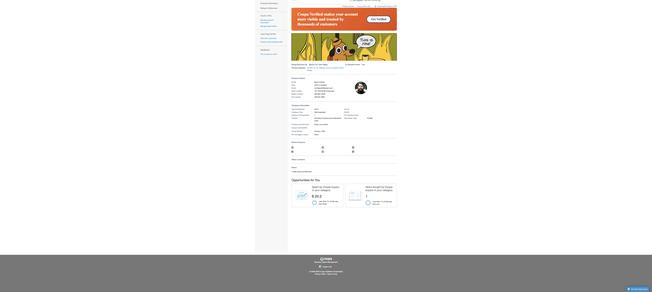 Task type: locate. For each thing, give the bounding box(es) containing it.
customers
[[358, 50, 369, 52]]

buyers inside spent by coupa buyers in your category
[[442, 248, 453, 252]]

2 manage from the top
[[348, 34, 356, 36]]

manage legal entities link
[[348, 34, 370, 36]]

bought
[[497, 248, 508, 252]]

add more customers link
[[348, 50, 369, 52]]

1 horizontal spatial coupa
[[514, 248, 524, 252]]

buyers inside items bought by coupa buyers in your category
[[488, 252, 498, 256]]

coupa
[[431, 248, 441, 252], [514, 248, 524, 252]]

discoverable
[[357, 55, 370, 57]]

a
[[355, 55, 357, 57]]

0 horizontal spatial coupa
[[431, 248, 441, 252]]

0 horizontal spatial by
[[426, 248, 430, 252]]

your inside spent by coupa buyers in your category
[[420, 252, 427, 256]]

1 coupa from the left
[[431, 248, 441, 252]]

manage for manage payment information
[[348, 25, 356, 28]]

your down bought
[[503, 252, 510, 256]]

entities
[[362, 34, 370, 36]]

1 horizontal spatial by
[[509, 248, 513, 252]]

more
[[352, 50, 358, 52]]

industry
[[389, 157, 397, 159]]

in
[[416, 252, 419, 256], [499, 252, 502, 256]]

in down the spent
[[416, 252, 419, 256]]

center
[[360, 43, 368, 47]]

1 horizontal spatial buyers
[[488, 252, 498, 256]]

1 your from the left
[[420, 252, 427, 256]]

1 in from the left
[[416, 252, 419, 256]]

1 horizontal spatial in
[[499, 252, 502, 256]]

0 vertical spatial buyers
[[442, 248, 453, 252]]

banner
[[389, 0, 530, 100]]

2 your from the left
[[503, 252, 510, 256]]

0 vertical spatial manage
[[348, 25, 356, 28]]

2 category from the left
[[511, 252, 524, 256]]

served
[[396, 174, 403, 177]]

your down the spent
[[420, 252, 427, 256]]

references
[[358, 9, 370, 12]]

manage down information
[[348, 34, 356, 36]]

manage inside manage payment information
[[348, 25, 356, 28]]

1 category from the left
[[428, 252, 441, 256]]

manage up information
[[348, 25, 356, 28]]

manage payment information link
[[348, 25, 366, 31]]

2 in from the left
[[499, 252, 502, 256]]

areas
[[389, 174, 395, 177]]

ratings & references link
[[341, 8, 384, 14]]

links
[[356, 19, 362, 23]]

1 horizontal spatial category
[[511, 252, 524, 256]]

1 manage from the top
[[348, 25, 356, 28]]

ratings
[[348, 9, 355, 12]]

quick
[[348, 19, 355, 23]]

financial performance
[[348, 3, 371, 6]]

manage
[[348, 25, 356, 28], [348, 34, 356, 36]]

0 horizontal spatial your
[[420, 252, 427, 256]]

category
[[428, 252, 441, 256], [511, 252, 524, 256]]

create a discoverable profile link
[[348, 55, 377, 57]]

online presence
[[389, 189, 407, 192]]

0 horizontal spatial in
[[416, 252, 419, 256]]

by
[[426, 248, 430, 252], [509, 248, 513, 252]]

1 vertical spatial buyers
[[488, 252, 498, 256]]

by right bought
[[509, 248, 513, 252]]

1 vertical spatial manage
[[348, 34, 356, 36]]

information
[[348, 29, 359, 31]]

2 by from the left
[[509, 248, 513, 252]]

1 horizontal spatial your
[[503, 252, 510, 256]]

coupa right the spent
[[431, 248, 441, 252]]

category inside spent by coupa buyers in your category
[[428, 252, 441, 256]]

in down bought
[[499, 252, 502, 256]]

spent by coupa buyers in your category
[[416, 248, 453, 256]]

0 horizontal spatial category
[[428, 252, 441, 256]]

buyers
[[442, 248, 453, 252], [488, 252, 498, 256]]

coupa inside spent by coupa buyers in your category
[[431, 248, 441, 252]]

your inside items bought by coupa buyers in your category
[[503, 252, 510, 256]]

by right the spent
[[426, 248, 430, 252]]

coupa right bought
[[514, 248, 524, 252]]

1 by from the left
[[426, 248, 430, 252]]

0 horizontal spatial buyers
[[442, 248, 453, 252]]

your
[[420, 252, 427, 256], [503, 252, 510, 256]]

items
[[488, 248, 496, 252]]

2 coupa from the left
[[514, 248, 524, 252]]



Task type: describe. For each thing, give the bounding box(es) containing it.
create a discoverable profile
[[348, 55, 377, 57]]

by inside spent by coupa buyers in your category
[[426, 248, 430, 252]]

profile
[[371, 55, 377, 57]]

manage legal entities
[[348, 34, 370, 36]]

in inside spent by coupa buyers in your category
[[416, 252, 419, 256]]

manage for manage legal entities
[[348, 34, 356, 36]]

feedback
[[348, 65, 360, 69]]

areas served
[[389, 174, 403, 177]]

category inside items bought by coupa buyers in your category
[[511, 252, 524, 256]]

add more customers
[[348, 50, 369, 52]]

online
[[389, 189, 396, 192]]

financial performance link
[[341, 1, 384, 8]]

financial
[[348, 3, 357, 6]]

ratings & references
[[348, 9, 370, 12]]

in inside items bought by coupa buyers in your category
[[499, 252, 502, 256]]

payment
[[357, 25, 366, 28]]

spent
[[416, 248, 426, 252]]

learning
[[348, 43, 359, 47]]

&
[[356, 9, 358, 12]]

manage payment information
[[348, 25, 366, 31]]

learning center
[[348, 43, 368, 47]]

add
[[348, 50, 352, 52]]

coupa inside items bought by coupa buyers in your category
[[514, 248, 524, 252]]

create
[[348, 55, 355, 57]]

performance
[[358, 3, 371, 6]]

items bought by coupa buyers in your category
[[488, 248, 524, 256]]

background image
[[389, 44, 530, 81]]

legal
[[357, 34, 362, 36]]

quick links
[[348, 19, 362, 23]]

presence
[[397, 189, 407, 192]]

by inside items bought by coupa buyers in your category
[[509, 248, 513, 252]]



Task type: vqa. For each thing, say whether or not it's contained in the screenshot.
first by from the right
yes



